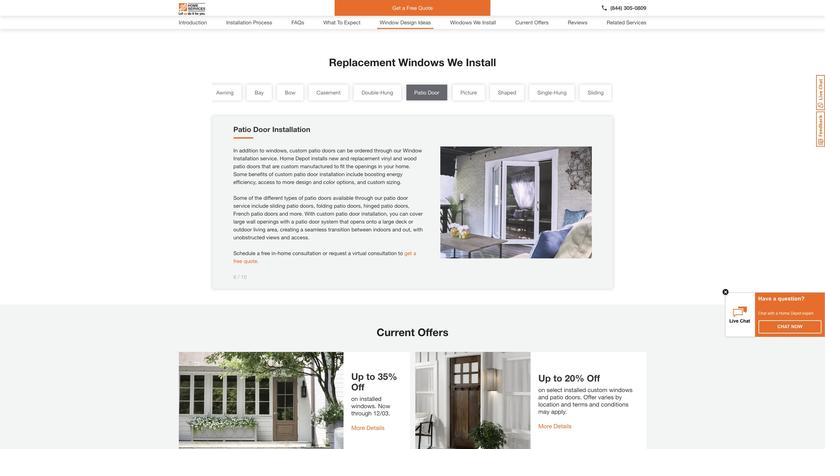 Task type: locate. For each thing, give the bounding box(es) containing it.
details
[[554, 423, 572, 430], [367, 424, 385, 432]]

more down may
[[539, 423, 552, 430]]

on left select
[[539, 386, 545, 394]]

of inside in addition to windows, custom patio doors can be ordered through our window installation service. home depot installs new and replacement vinyl and wood patio doors that are custom manufactured to fit the openings in your home. some benefits of custom patio door installation include boosting energy efficiency, access to more design and color options, and custom sizing.
[[269, 171, 274, 177]]

and down the sliding on the left top of page
[[279, 210, 288, 217]]

to left fit
[[334, 163, 339, 169]]

to inside up to 35% off
[[366, 371, 375, 382]]

1 vertical spatial we
[[448, 56, 463, 68]]

0 horizontal spatial on
[[351, 395, 358, 403]]

0 horizontal spatial patio
[[233, 125, 251, 134]]

sliding
[[270, 203, 285, 209]]

and right options,
[[357, 179, 366, 185]]

white porch with dark wooden front door; orange door with windows icon image
[[415, 352, 531, 449]]

0 horizontal spatial free
[[233, 258, 242, 264]]

0 vertical spatial depot
[[296, 155, 310, 161]]

our up hinged
[[375, 195, 382, 201]]

0 vertical spatial current
[[515, 19, 533, 25]]

through up vinyl
[[374, 147, 392, 153]]

folding patio door image
[[440, 147, 592, 259]]

design
[[296, 179, 312, 185]]

windows,
[[266, 147, 288, 153]]

door down manufactured
[[307, 171, 318, 177]]

access
[[258, 179, 275, 185]]

1 vertical spatial installation
[[272, 125, 310, 134]]

can up deck
[[400, 210, 408, 217]]

our inside in addition to windows, custom patio doors can be ordered through our window installation service. home depot installs new and replacement vinyl and wood patio doors that are custom manufactured to fit the openings in your home. some benefits of custom patio door installation include boosting energy efficiency, access to more design and color options, and custom sizing.
[[394, 147, 402, 153]]

to
[[260, 147, 264, 153], [334, 163, 339, 169], [276, 179, 281, 185], [398, 250, 403, 256], [366, 371, 375, 382], [554, 373, 563, 384]]

1 consultation from the left
[[293, 250, 321, 256]]

openings inside in addition to windows, custom patio doors can be ordered through our window installation service. home depot installs new and replacement vinyl and wood patio doors that are custom manufactured to fit the openings in your home. some benefits of custom patio door installation include boosting energy efficiency, access to more design and color options, and custom sizing.
[[355, 163, 377, 169]]

home up chat
[[779, 311, 790, 316]]

some up the efficiency,
[[233, 171, 247, 177]]

that down service.
[[262, 163, 271, 169]]

1 horizontal spatial depot
[[791, 311, 802, 316]]

off up the windows.
[[351, 382, 365, 393]]

1 horizontal spatial window
[[403, 147, 422, 153]]

may
[[539, 408, 550, 415]]

details for 35%
[[367, 424, 385, 432]]

our up "home."
[[394, 147, 402, 153]]

up up select
[[539, 373, 551, 384]]

can
[[337, 147, 346, 153], [400, 210, 408, 217]]

custom left by
[[588, 386, 608, 394]]

doors, up you
[[395, 203, 410, 209]]

on inside on select installed custom windows and patio doors. offer varies by location and terms and conditions may apply.
[[539, 386, 545, 394]]

0 horizontal spatial more details
[[351, 424, 385, 432]]

benefits
[[249, 171, 267, 177]]

1 horizontal spatial installed
[[564, 386, 586, 394]]

1 horizontal spatial current offers
[[515, 19, 549, 25]]

manufactured
[[300, 163, 333, 169]]

1 vertical spatial openings
[[257, 218, 279, 225]]

or inside some of the different types of patio doors available through our patio door service include sliding patio doors, folding patio doors, hinged patio doors, french patio doors and more. with custom patio door installation, you can cover large wall openings with a patio door system that opens onto a large deck or outdoor living area, creating a seamless transition between indoors and out, with unobstructed views and access.
[[409, 218, 413, 225]]

more details for up to 20% off
[[539, 423, 572, 430]]

large down you
[[383, 218, 394, 225]]

0 horizontal spatial can
[[337, 147, 346, 153]]

2 vertical spatial through
[[351, 410, 372, 417]]

0 horizontal spatial of
[[249, 195, 253, 201]]

replacement
[[329, 56, 396, 68]]

of up access
[[269, 171, 274, 177]]

1 horizontal spatial offers
[[535, 19, 549, 25]]

a inside button
[[402, 5, 405, 11]]

details down 12/03.
[[367, 424, 385, 432]]

depot up manufactured
[[296, 155, 310, 161]]

now
[[792, 324, 803, 330]]

1 vertical spatial with
[[413, 226, 423, 233]]

0 horizontal spatial details
[[367, 424, 385, 432]]

that up transition
[[340, 218, 349, 225]]

door for patio door installation
[[253, 125, 270, 134]]

0 horizontal spatial offers
[[418, 326, 449, 339]]

to left get
[[398, 250, 403, 256]]

location
[[539, 401, 560, 408]]

1 horizontal spatial the
[[346, 163, 354, 169]]

wall
[[246, 218, 256, 225]]

2 horizontal spatial doors,
[[395, 203, 410, 209]]

off right 20%
[[587, 373, 600, 384]]

openings up area,
[[257, 218, 279, 225]]

home down windows,
[[280, 155, 294, 161]]

0 horizontal spatial home
[[280, 155, 294, 161]]

0 vertical spatial patio
[[414, 89, 427, 95]]

1 vertical spatial patio
[[233, 125, 251, 134]]

chat now
[[778, 324, 803, 330]]

depot left the expert.
[[791, 311, 802, 316]]

1 vertical spatial the
[[255, 195, 262, 201]]

openings
[[355, 163, 377, 169], [257, 218, 279, 225]]

doors, down available
[[347, 203, 362, 209]]

0 vertical spatial include
[[346, 171, 363, 177]]

1 horizontal spatial up
[[539, 373, 551, 384]]

double-hung button
[[354, 85, 401, 100]]

some up service
[[233, 195, 247, 201]]

1 vertical spatial our
[[375, 195, 382, 201]]

installation left process
[[226, 19, 252, 25]]

french
[[233, 210, 250, 217]]

0 vertical spatial door
[[428, 89, 440, 95]]

0 horizontal spatial hung
[[381, 89, 393, 95]]

/
[[238, 274, 240, 280]]

up left 35%
[[351, 371, 364, 382]]

or left request
[[323, 250, 328, 256]]

0 vertical spatial that
[[262, 163, 271, 169]]

0 vertical spatial on
[[539, 386, 545, 394]]

1 vertical spatial free
[[233, 258, 242, 264]]

door
[[307, 171, 318, 177], [397, 195, 408, 201], [349, 210, 360, 217], [309, 218, 320, 225]]

6
[[233, 274, 236, 280]]

2 large from the left
[[383, 218, 394, 225]]

on for up to 35% off
[[351, 395, 358, 403]]

of up service
[[249, 195, 253, 201]]

1 vertical spatial windows
[[399, 56, 445, 68]]

energy
[[387, 171, 403, 177]]

some
[[233, 171, 247, 177], [233, 195, 247, 201]]

up inside up to 35% off
[[351, 371, 364, 382]]

1 vertical spatial offers
[[418, 326, 449, 339]]

the
[[346, 163, 354, 169], [255, 195, 262, 201]]

consultation right virtual
[[368, 250, 397, 256]]

can inside some of the different types of patio doors available through our patio door service include sliding patio doors, folding patio doors, hinged patio doors, french patio doors and more. with custom patio door installation, you can cover large wall openings with a patio door system that opens onto a large deck or outdoor living area, creating a seamless transition between indoors and out, with unobstructed views and access.
[[400, 210, 408, 217]]

terms
[[573, 401, 588, 408]]

and down deck
[[392, 226, 401, 233]]

0 horizontal spatial or
[[323, 250, 328, 256]]

1 vertical spatial or
[[323, 250, 328, 256]]

details down apply.
[[554, 423, 572, 430]]

1 horizontal spatial more
[[539, 423, 552, 430]]

through inside on installed windows. now through 12/03.
[[351, 410, 372, 417]]

through inside some of the different types of patio doors available through our patio door service include sliding patio doors, folding patio doors, hinged patio doors, french patio doors and more. with custom patio door installation, you can cover large wall openings with a patio door system that opens onto a large deck or outdoor living area, creating a seamless transition between indoors and out, with unobstructed views and access.
[[355, 195, 373, 201]]

wood
[[404, 155, 417, 161]]

installed inside on installed windows. now through 12/03.
[[360, 395, 382, 403]]

on down up to 35% off
[[351, 395, 358, 403]]

and
[[340, 155, 349, 161], [393, 155, 402, 161], [313, 179, 322, 185], [357, 179, 366, 185], [279, 210, 288, 217], [392, 226, 401, 233], [281, 234, 290, 240], [539, 394, 549, 401], [561, 401, 571, 408], [590, 401, 600, 408]]

with right chat
[[768, 311, 775, 316]]

2 doors, from the left
[[347, 203, 362, 209]]

0 vertical spatial installed
[[564, 386, 586, 394]]

1 some from the top
[[233, 171, 247, 177]]

off for up to 35% off
[[351, 382, 365, 393]]

1 horizontal spatial door
[[428, 89, 440, 95]]

what
[[324, 19, 336, 25]]

0 horizontal spatial we
[[448, 56, 463, 68]]

0 horizontal spatial openings
[[257, 218, 279, 225]]

2 vertical spatial with
[[768, 311, 775, 316]]

the left "different" at the left top of page
[[255, 195, 262, 201]]

installed inside on select installed custom windows and patio doors. offer varies by location and terms and conditions may apply.
[[564, 386, 586, 394]]

of right types
[[299, 195, 303, 201]]

installation up windows,
[[272, 125, 310, 134]]

awning button
[[208, 85, 242, 100]]

door up seamless
[[309, 218, 320, 225]]

patio up "addition"
[[233, 125, 251, 134]]

0 vertical spatial some
[[233, 171, 247, 177]]

question?
[[778, 296, 805, 302]]

installs
[[311, 155, 328, 161]]

0 vertical spatial our
[[394, 147, 402, 153]]

0 horizontal spatial the
[[255, 195, 262, 201]]

more
[[282, 179, 294, 185]]

0 vertical spatial home
[[280, 155, 294, 161]]

window down get
[[380, 19, 399, 25]]

0 horizontal spatial off
[[351, 382, 365, 393]]

0 horizontal spatial include
[[252, 203, 269, 209]]

patio inside on select installed custom windows and patio doors. offer varies by location and terms and conditions may apply.
[[550, 394, 564, 401]]

current offers
[[515, 19, 549, 25], [377, 326, 449, 339]]

the inside in addition to windows, custom patio doors can be ordered through our window installation service. home depot installs new and replacement vinyl and wood patio doors that are custom manufactured to fit the openings in your home. some benefits of custom patio door installation include boosting energy efficiency, access to more design and color options, and custom sizing.
[[346, 163, 354, 169]]

1 vertical spatial depot
[[791, 311, 802, 316]]

details for 20%
[[554, 423, 572, 430]]

installed down up to 35% off
[[360, 395, 382, 403]]

large white windows on a white house with large window boxes overflowing with greenery and a tall brown front door also with windows; orange window icon image
[[179, 352, 344, 449]]

patio door
[[414, 89, 440, 95]]

more details link down 12/03.
[[351, 424, 385, 432]]

apply.
[[551, 408, 567, 415]]

0 vertical spatial window
[[380, 19, 399, 25]]

quote.
[[244, 258, 259, 264]]

1 horizontal spatial off
[[587, 373, 600, 384]]

1 horizontal spatial of
[[269, 171, 274, 177]]

free down schedule
[[233, 258, 242, 264]]

2 some from the top
[[233, 195, 247, 201]]

1 horizontal spatial openings
[[355, 163, 377, 169]]

windows.
[[351, 403, 377, 410]]

through up hinged
[[355, 195, 373, 201]]

1 vertical spatial current
[[377, 326, 415, 339]]

include down "different" at the left top of page
[[252, 203, 269, 209]]

through left 12/03.
[[351, 410, 372, 417]]

0 horizontal spatial our
[[375, 195, 382, 201]]

1 vertical spatial current offers
[[377, 326, 449, 339]]

more details down 12/03.
[[351, 424, 385, 432]]

installation down "addition"
[[233, 155, 259, 161]]

1 horizontal spatial our
[[394, 147, 402, 153]]

0 vertical spatial can
[[337, 147, 346, 153]]

1 horizontal spatial can
[[400, 210, 408, 217]]

doors up folding
[[318, 195, 332, 201]]

0 horizontal spatial large
[[233, 218, 245, 225]]

more details down apply.
[[539, 423, 572, 430]]

efficiency,
[[233, 179, 257, 185]]

more details link for up to 35% off
[[351, 424, 385, 432]]

conditions
[[601, 401, 629, 408]]

hung for single-
[[554, 89, 567, 95]]

get a free quote. link
[[233, 250, 416, 264]]

to
[[337, 19, 343, 25]]

1 horizontal spatial we
[[474, 19, 481, 25]]

installed down 20%
[[564, 386, 586, 394]]

1 horizontal spatial doors,
[[347, 203, 362, 209]]

free for in-
[[261, 250, 270, 256]]

the right fit
[[346, 163, 354, 169]]

1 hung from the left
[[381, 89, 393, 95]]

1 vertical spatial include
[[252, 203, 269, 209]]

double-hung
[[362, 89, 393, 95]]

2 consultation from the left
[[368, 250, 397, 256]]

picture button
[[453, 85, 485, 100]]

patio for patio door
[[414, 89, 427, 95]]

1 horizontal spatial hung
[[554, 89, 567, 95]]

0 horizontal spatial that
[[262, 163, 271, 169]]

home.
[[396, 163, 410, 169]]

more for up to 35% off
[[351, 424, 365, 432]]

0 horizontal spatial doors,
[[300, 203, 315, 209]]

have
[[759, 296, 772, 302]]

a inside get a free quote.
[[414, 250, 416, 256]]

1 horizontal spatial free
[[261, 250, 270, 256]]

more details link down apply.
[[539, 423, 572, 430]]

installed
[[564, 386, 586, 394], [360, 395, 382, 403]]

varies
[[598, 394, 614, 401]]

patio inside patio door 'button'
[[414, 89, 427, 95]]

installation inside in addition to windows, custom patio doors can be ordered through our window installation service. home depot installs new and replacement vinyl and wood patio doors that are custom manufactured to fit the openings in your home. some benefits of custom patio door installation include boosting energy efficiency, access to more design and color options, and custom sizing.
[[233, 155, 259, 161]]

custom down boosting
[[368, 179, 385, 185]]

windows
[[450, 19, 472, 25], [399, 56, 445, 68]]

include inside some of the different types of patio doors available through our patio door service include sliding patio doors, folding patio doors, hinged patio doors, french patio doors and more. with custom patio door installation, you can cover large wall openings with a patio door system that opens onto a large deck or outdoor living area, creating a seamless transition between indoors and out, with unobstructed views and access.
[[252, 203, 269, 209]]

transition
[[328, 226, 350, 233]]

1 horizontal spatial more details
[[539, 423, 572, 430]]

more down the windows.
[[351, 424, 365, 432]]

install
[[482, 19, 496, 25], [466, 56, 496, 68]]

0 horizontal spatial installed
[[360, 395, 382, 403]]

consultation
[[293, 250, 321, 256], [368, 250, 397, 256]]

between
[[352, 226, 372, 233]]

large down french
[[233, 218, 245, 225]]

1 vertical spatial home
[[779, 311, 790, 316]]

1 horizontal spatial include
[[346, 171, 363, 177]]

replacement
[[351, 155, 380, 161]]

with right out,
[[413, 226, 423, 233]]

(844) 305-0809
[[611, 5, 647, 11]]

1 horizontal spatial home
[[779, 311, 790, 316]]

include up options,
[[346, 171, 363, 177]]

installation
[[320, 171, 345, 177]]

window up wood
[[403, 147, 422, 153]]

doors down the sliding on the left top of page
[[264, 210, 278, 217]]

custom down folding
[[317, 210, 334, 217]]

2 hung from the left
[[554, 89, 567, 95]]

and down the creating
[[281, 234, 290, 240]]

a
[[402, 5, 405, 11], [291, 218, 294, 225], [378, 218, 381, 225], [301, 226, 303, 233], [257, 250, 260, 256], [348, 250, 351, 256], [414, 250, 416, 256], [774, 296, 777, 302], [776, 311, 778, 316]]

related services
[[607, 19, 647, 25]]

openings inside some of the different types of patio doors available through our patio door service include sliding patio doors, folding patio doors, hinged patio doors, french patio doors and more. with custom patio door installation, you can cover large wall openings with a patio door system that opens onto a large deck or outdoor living area, creating a seamless transition between indoors and out, with unobstructed views and access.
[[257, 218, 279, 225]]

or
[[409, 218, 413, 225], [323, 250, 328, 256]]

bay
[[255, 89, 264, 95]]

through
[[374, 147, 392, 153], [355, 195, 373, 201], [351, 410, 372, 417]]

1 horizontal spatial on
[[539, 386, 545, 394]]

to left more
[[276, 179, 281, 185]]

casement
[[317, 89, 341, 95]]

1 horizontal spatial more details link
[[539, 423, 572, 430]]

with up the creating
[[280, 218, 290, 225]]

1 horizontal spatial large
[[383, 218, 394, 225]]

some inside some of the different types of patio doors available through our patio door service include sliding patio doors, folding patio doors, hinged patio doors, french patio doors and more. with custom patio door installation, you can cover large wall openings with a patio door system that opens onto a large deck or outdoor living area, creating a seamless transition between indoors and out, with unobstructed views and access.
[[233, 195, 247, 201]]

service
[[233, 203, 250, 209]]

off inside up to 35% off
[[351, 382, 365, 393]]

0 vertical spatial the
[[346, 163, 354, 169]]

doors, up with
[[300, 203, 315, 209]]

deck
[[396, 218, 407, 225]]

custom right are
[[281, 163, 299, 169]]

0 vertical spatial windows
[[450, 19, 472, 25]]

1 vertical spatial through
[[355, 195, 373, 201]]

0 horizontal spatial more
[[351, 424, 365, 432]]

0 vertical spatial through
[[374, 147, 392, 153]]

consultation down access.
[[293, 250, 321, 256]]

doors
[[322, 147, 336, 153], [247, 163, 260, 169], [318, 195, 332, 201], [264, 210, 278, 217]]

opens
[[350, 218, 365, 225]]

design
[[401, 19, 417, 25]]

depot inside in addition to windows, custom patio doors can be ordered through our window installation service. home depot installs new and replacement vinyl and wood patio doors that are custom manufactured to fit the openings in your home. some benefits of custom patio door installation include boosting energy efficiency, access to more design and color options, and custom sizing.
[[296, 155, 310, 161]]

openings down replacement
[[355, 163, 377, 169]]

0 vertical spatial openings
[[355, 163, 377, 169]]

1 horizontal spatial or
[[409, 218, 413, 225]]

1 horizontal spatial that
[[340, 218, 349, 225]]

through inside in addition to windows, custom patio doors can be ordered through our window installation service. home depot installs new and replacement vinyl and wood patio doors that are custom manufactured to fit the openings in your home. some benefits of custom patio door installation include boosting energy efficiency, access to more design and color options, and custom sizing.
[[374, 147, 392, 153]]

6 / 10
[[233, 274, 247, 280]]

can left 'be'
[[337, 147, 346, 153]]

0 vertical spatial current offers
[[515, 19, 549, 25]]

custom inside on select installed custom windows and patio doors. offer varies by location and terms and conditions may apply.
[[588, 386, 608, 394]]

or up out,
[[409, 218, 413, 225]]

0 vertical spatial or
[[409, 218, 413, 225]]

patio down replacement windows we install
[[414, 89, 427, 95]]

door inside 'button'
[[428, 89, 440, 95]]

1 horizontal spatial consultation
[[368, 250, 397, 256]]

0 vertical spatial we
[[474, 19, 481, 25]]

on inside on installed windows. now through 12/03.
[[351, 395, 358, 403]]

free left in-
[[261, 250, 270, 256]]

windows we install
[[450, 19, 496, 25]]

system
[[321, 218, 338, 225]]

free inside get a free quote.
[[233, 258, 242, 264]]

1 vertical spatial on
[[351, 395, 358, 403]]

1 vertical spatial door
[[253, 125, 270, 134]]

feedback link image
[[817, 111, 825, 147]]

virtual
[[353, 250, 367, 256]]

0 horizontal spatial up
[[351, 371, 364, 382]]

1 vertical spatial some
[[233, 195, 247, 201]]

to left 35%
[[366, 371, 375, 382]]



Task type: vqa. For each thing, say whether or not it's contained in the screenshot.
"1"
no



Task type: describe. For each thing, give the bounding box(es) containing it.
shaped button
[[490, 85, 524, 100]]

1 horizontal spatial windows
[[450, 19, 472, 25]]

awning
[[216, 89, 234, 95]]

bay button
[[247, 85, 272, 100]]

doors up benefits
[[247, 163, 260, 169]]

single-hung
[[538, 89, 567, 95]]

types
[[284, 195, 297, 201]]

custom right windows,
[[290, 147, 307, 153]]

live chat image
[[817, 75, 825, 110]]

vinyl
[[381, 155, 392, 161]]

reviews
[[568, 19, 588, 25]]

to up select
[[554, 373, 563, 384]]

off for up to 20% off
[[587, 373, 600, 384]]

that inside some of the different types of patio doors available through our patio door service include sliding patio doors, folding patio doors, hinged patio doors, french patio doors and more. with custom patio door installation, you can cover large wall openings with a patio door system that opens onto a large deck or outdoor living area, creating a seamless transition between indoors and out, with unobstructed views and access.
[[340, 218, 349, 225]]

new
[[329, 155, 339, 161]]

service.
[[260, 155, 278, 161]]

free for quote.
[[233, 258, 242, 264]]

1 doors, from the left
[[300, 203, 315, 209]]

by
[[616, 394, 622, 401]]

door for patio door
[[428, 89, 440, 95]]

door down sizing.
[[397, 195, 408, 201]]

be
[[347, 147, 353, 153]]

shaped
[[498, 89, 517, 95]]

1 horizontal spatial current
[[515, 19, 533, 25]]

seamless
[[305, 226, 327, 233]]

get a free quote.
[[233, 250, 416, 264]]

views
[[266, 234, 280, 240]]

free
[[407, 5, 417, 11]]

0809
[[635, 5, 647, 11]]

select
[[547, 386, 563, 394]]

boosting
[[365, 171, 385, 177]]

0 horizontal spatial window
[[380, 19, 399, 25]]

1 large from the left
[[233, 218, 245, 225]]

onto
[[366, 218, 377, 225]]

to up service.
[[260, 147, 264, 153]]

cover
[[410, 210, 423, 217]]

related
[[607, 19, 625, 25]]

living
[[253, 226, 266, 233]]

expert.
[[803, 311, 815, 316]]

0 vertical spatial install
[[482, 19, 496, 25]]

12/03.
[[374, 410, 390, 417]]

the inside some of the different types of patio doors available through our patio door service include sliding patio doors, folding patio doors, hinged patio doors, french patio doors and more. with custom patio door installation, you can cover large wall openings with a patio door system that opens onto a large deck or outdoor living area, creating a seamless transition between indoors and out, with unobstructed views and access.
[[255, 195, 262, 201]]

patio door button
[[407, 85, 447, 100]]

on select installed custom windows and patio doors. offer varies by location and terms and conditions may apply.
[[539, 386, 633, 415]]

custom up more
[[275, 171, 293, 177]]

chat now link
[[759, 321, 821, 333]]

more for up to 20% off
[[539, 423, 552, 430]]

0 horizontal spatial windows
[[399, 56, 445, 68]]

patio for patio door installation
[[233, 125, 251, 134]]

single-hung button
[[530, 85, 575, 100]]

now
[[378, 403, 390, 410]]

indoors
[[373, 226, 391, 233]]

installation,
[[362, 210, 388, 217]]

casement button
[[309, 85, 349, 100]]

out,
[[403, 226, 412, 233]]

door inside in addition to windows, custom patio doors can be ordered through our window installation service. home depot installs new and replacement vinyl and wood patio doors that are custom manufactured to fit the openings in your home. some benefits of custom patio door installation include boosting energy efficiency, access to more design and color options, and custom sizing.
[[307, 171, 318, 177]]

are
[[272, 163, 280, 169]]

and left color
[[313, 179, 322, 185]]

services
[[627, 19, 647, 25]]

up for up to 35% off
[[351, 371, 364, 382]]

0 horizontal spatial current
[[377, 326, 415, 339]]

in-
[[272, 250, 278, 256]]

door up "opens"
[[349, 210, 360, 217]]

our inside some of the different types of patio doors available through our patio door service include sliding patio doors, folding patio doors, hinged patio doors, french patio doors and more. with custom patio door installation, you can cover large wall openings with a patio door system that opens onto a large deck or outdoor living area, creating a seamless transition between indoors and out, with unobstructed views and access.
[[375, 195, 382, 201]]

35%
[[378, 371, 397, 382]]

include inside in addition to windows, custom patio doors can be ordered through our window installation service. home depot installs new and replacement vinyl and wood patio doors that are custom manufactured to fit the openings in your home. some benefits of custom patio door installation include boosting energy efficiency, access to more design and color options, and custom sizing.
[[346, 171, 363, 177]]

chat with a home depot expert.
[[759, 311, 815, 316]]

process
[[253, 19, 272, 25]]

bow button
[[277, 85, 304, 100]]

get a free quote
[[392, 5, 433, 11]]

window inside in addition to windows, custom patio doors can be ordered through our window installation service. home depot installs new and replacement vinyl and wood patio doors that are custom manufactured to fit the openings in your home. some benefits of custom patio door installation include boosting energy efficiency, access to more design and color options, and custom sizing.
[[403, 147, 422, 153]]

up to 35% off
[[351, 371, 397, 393]]

and up may
[[539, 394, 549, 401]]

1 vertical spatial install
[[466, 56, 496, 68]]

up to 20% off
[[539, 373, 600, 384]]

10
[[241, 274, 247, 280]]

up for up to 20% off
[[539, 373, 551, 384]]

home inside in addition to windows, custom patio doors can be ordered through our window installation service. home depot installs new and replacement vinyl and wood patio doors that are custom manufactured to fit the openings in your home. some benefits of custom patio door installation include boosting energy efficiency, access to more design and color options, and custom sizing.
[[280, 155, 294, 161]]

with
[[305, 210, 315, 217]]

more.
[[290, 210, 303, 217]]

picture
[[461, 89, 477, 95]]

and up "home."
[[393, 155, 402, 161]]

hung for double-
[[381, 89, 393, 95]]

custom inside some of the different types of patio doors available through our patio door service include sliding patio doors, folding patio doors, hinged patio doors, french patio doors and more. with custom patio door installation, you can cover large wall openings with a patio door system that opens onto a large deck or outdoor living area, creating a seamless transition between indoors and out, with unobstructed views and access.
[[317, 210, 334, 217]]

quote
[[419, 5, 433, 11]]

more details for up to 35% off
[[351, 424, 385, 432]]

installation process
[[226, 19, 272, 25]]

windows
[[609, 386, 633, 394]]

that inside in addition to windows, custom patio doors can be ordered through our window installation service. home depot installs new and replacement vinyl and wood patio doors that are custom manufactured to fit the openings in your home. some benefits of custom patio door installation include boosting energy efficiency, access to more design and color options, and custom sizing.
[[262, 163, 271, 169]]

offer
[[584, 394, 597, 401]]

on for up to 20% off
[[539, 386, 545, 394]]

and right terms
[[590, 401, 600, 408]]

area,
[[267, 226, 279, 233]]

0 horizontal spatial current offers
[[377, 326, 449, 339]]

chat
[[778, 324, 790, 330]]

1 horizontal spatial with
[[413, 226, 423, 233]]

you
[[390, 210, 398, 217]]

home
[[278, 250, 291, 256]]

sizing.
[[387, 179, 402, 185]]

replacement windows we install
[[329, 56, 496, 68]]

(844)
[[611, 5, 623, 11]]

fit
[[340, 163, 345, 169]]

options,
[[337, 179, 356, 185]]

0 vertical spatial with
[[280, 218, 290, 225]]

and up fit
[[340, 155, 349, 161]]

introduction
[[179, 19, 207, 25]]

window design ideas
[[380, 19, 431, 25]]

hinged
[[364, 203, 380, 209]]

schedule a free in-home consultation or request a virtual consultation to
[[233, 250, 405, 256]]

can inside in addition to windows, custom patio doors can be ordered through our window installation service. home depot installs new and replacement vinyl and wood patio doors that are custom manufactured to fit the openings in your home. some benefits of custom patio door installation include boosting energy efficiency, access to more design and color options, and custom sizing.
[[337, 147, 346, 153]]

available
[[333, 195, 354, 201]]

in
[[233, 147, 238, 153]]

305-
[[624, 5, 635, 11]]

get
[[392, 5, 401, 11]]

chat
[[759, 311, 767, 316]]

and left terms
[[561, 401, 571, 408]]

do it for you logo image
[[179, 0, 205, 18]]

get a free quote button
[[335, 0, 491, 16]]

ideas
[[418, 19, 431, 25]]

some of the different types of patio doors available through our patio door service include sliding patio doors, folding patio doors, hinged patio doors, french patio doors and more. with custom patio door installation, you can cover large wall openings with a patio door system that opens onto a large deck or outdoor living area, creating a seamless transition between indoors and out, with unobstructed views and access.
[[233, 195, 423, 240]]

doors up new
[[322, 147, 336, 153]]

0 vertical spatial offers
[[535, 19, 549, 25]]

0 vertical spatial installation
[[226, 19, 252, 25]]

3 doors, from the left
[[395, 203, 410, 209]]

some inside in addition to windows, custom patio doors can be ordered through our window installation service. home depot installs new and replacement vinyl and wood patio doors that are custom manufactured to fit the openings in your home. some benefits of custom patio door installation include boosting energy efficiency, access to more design and color options, and custom sizing.
[[233, 171, 247, 177]]

double-
[[362, 89, 381, 95]]

(844) 305-0809 link
[[601, 4, 647, 12]]

more details link for up to 20% off
[[539, 423, 572, 430]]

have a question?
[[759, 296, 805, 302]]

color
[[324, 179, 335, 185]]

2 horizontal spatial of
[[299, 195, 303, 201]]



